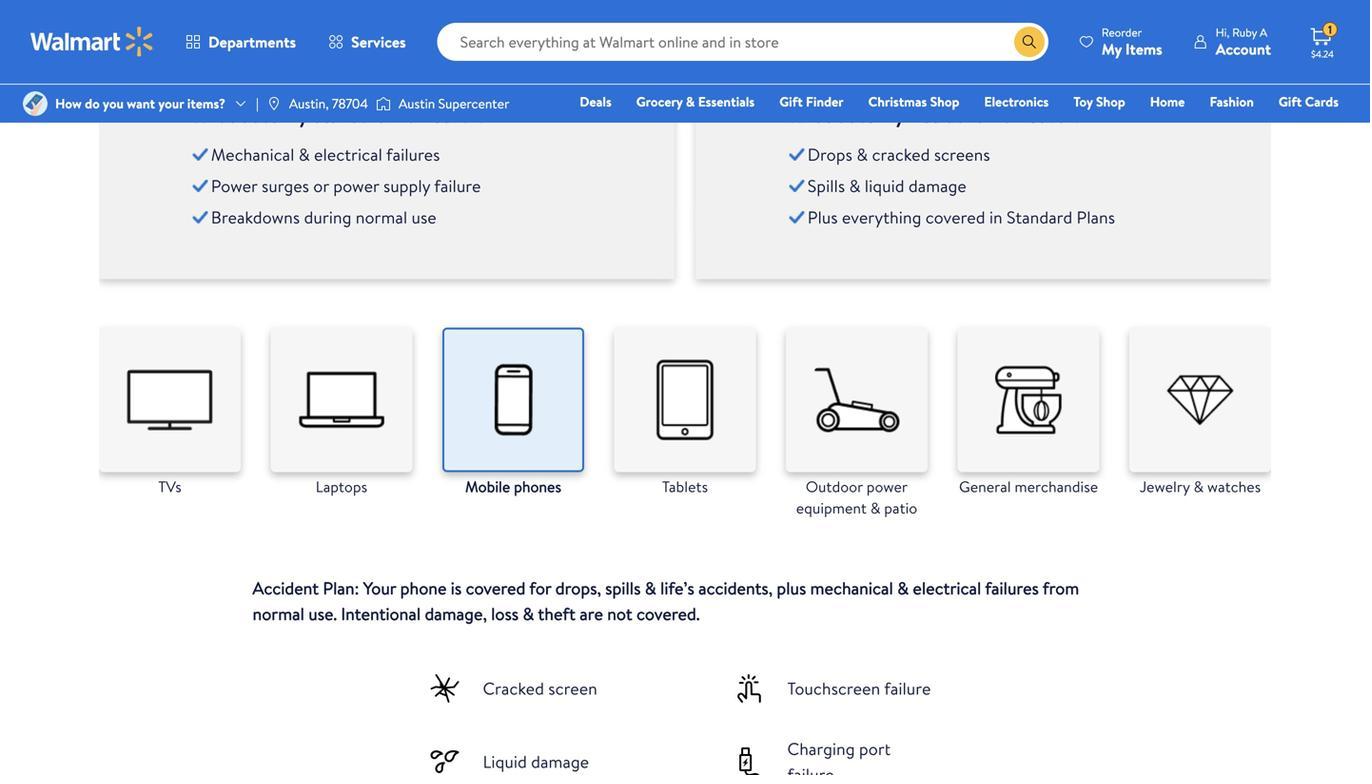 Task type: locate. For each thing, give the bounding box(es) containing it.
shop inside "link"
[[930, 92, 960, 111]]

walmart+ link
[[1274, 118, 1348, 138]]

1 horizontal spatial shop
[[1096, 92, 1126, 111]]

essentials
[[698, 92, 755, 111]]

reorder
[[1102, 24, 1142, 40]]

my
[[1102, 39, 1122, 59]]

one debit
[[1193, 119, 1258, 138]]

finder
[[806, 92, 844, 111]]

0 horizontal spatial gift
[[780, 92, 803, 111]]

0 horizontal spatial  image
[[266, 96, 282, 111]]

electronics link
[[976, 91, 1058, 112]]

one debit link
[[1185, 118, 1266, 138]]

 image right 78704 in the left top of the page
[[376, 94, 391, 113]]

hi, ruby a account
[[1216, 24, 1272, 59]]

departments button
[[169, 19, 312, 65]]

1 horizontal spatial  image
[[376, 94, 391, 113]]

ruby
[[1233, 24, 1258, 40]]

one
[[1193, 119, 1222, 138]]

deals link
[[571, 91, 620, 112]]

shop
[[930, 92, 960, 111], [1096, 92, 1126, 111]]

austin
[[399, 94, 435, 113]]

1 shop from the left
[[930, 92, 960, 111]]

 image right | on the top left of the page
[[266, 96, 282, 111]]

$4.24
[[1312, 48, 1334, 60]]

shop right christmas
[[930, 92, 960, 111]]

supercenter
[[438, 94, 510, 113]]

toy
[[1074, 92, 1093, 111]]

 image
[[376, 94, 391, 113], [266, 96, 282, 111]]

registry
[[1120, 119, 1169, 138]]

1 gift from the left
[[780, 92, 803, 111]]

gift
[[780, 92, 803, 111], [1279, 92, 1302, 111]]

0 horizontal spatial shop
[[930, 92, 960, 111]]

2 shop from the left
[[1096, 92, 1126, 111]]

deals
[[580, 92, 612, 111]]

gift for finder
[[780, 92, 803, 111]]

want
[[127, 94, 155, 113]]

account
[[1216, 39, 1272, 59]]

gift left finder
[[780, 92, 803, 111]]

reorder my items
[[1102, 24, 1163, 59]]

gift inside gift cards registry
[[1279, 92, 1302, 111]]

christmas shop link
[[860, 91, 968, 112]]

hi,
[[1216, 24, 1230, 40]]

home link
[[1142, 91, 1194, 112]]

shop for christmas shop
[[930, 92, 960, 111]]

electronics
[[985, 92, 1049, 111]]

gift left the cards
[[1279, 92, 1302, 111]]

2 gift from the left
[[1279, 92, 1302, 111]]

registry link
[[1111, 118, 1177, 138]]

gift for cards
[[1279, 92, 1302, 111]]

items
[[1126, 39, 1163, 59]]

toy shop
[[1074, 92, 1126, 111]]

cards
[[1306, 92, 1339, 111]]

1 horizontal spatial gift
[[1279, 92, 1302, 111]]

you
[[103, 94, 124, 113]]

Search search field
[[437, 23, 1049, 61]]

home
[[1150, 92, 1185, 111]]

your
[[158, 94, 184, 113]]

 image
[[23, 91, 48, 116]]

departments
[[208, 31, 296, 52]]

austin supercenter
[[399, 94, 510, 113]]

shop right toy
[[1096, 92, 1126, 111]]



Task type: describe. For each thing, give the bounding box(es) containing it.
gift finder link
[[771, 91, 852, 112]]

austin,
[[289, 94, 329, 113]]

fashion
[[1210, 92, 1254, 111]]

gift finder
[[780, 92, 844, 111]]

how
[[55, 94, 82, 113]]

austin, 78704
[[289, 94, 368, 113]]

Walmart Site-Wide search field
[[437, 23, 1049, 61]]

grocery & essentials link
[[628, 91, 764, 112]]

services button
[[312, 19, 422, 65]]

 image for austin supercenter
[[376, 94, 391, 113]]

gift cards link
[[1270, 91, 1348, 112]]

fashion link
[[1202, 91, 1263, 112]]

shop for toy shop
[[1096, 92, 1126, 111]]

christmas
[[869, 92, 927, 111]]

&
[[686, 92, 695, 111]]

a
[[1260, 24, 1268, 40]]

christmas shop
[[869, 92, 960, 111]]

walmart+
[[1282, 119, 1339, 138]]

grocery & essentials
[[637, 92, 755, 111]]

services
[[351, 31, 406, 52]]

|
[[256, 94, 259, 113]]

how do you want your items?
[[55, 94, 226, 113]]

toy shop link
[[1065, 91, 1134, 112]]

78704
[[332, 94, 368, 113]]

items?
[[187, 94, 226, 113]]

1
[[1329, 22, 1333, 38]]

walmart image
[[30, 27, 154, 57]]

grocery
[[637, 92, 683, 111]]

 image for austin, 78704
[[266, 96, 282, 111]]

do
[[85, 94, 100, 113]]

debit
[[1225, 119, 1258, 138]]

search icon image
[[1022, 34, 1037, 49]]

gift cards registry
[[1120, 92, 1339, 138]]



Task type: vqa. For each thing, say whether or not it's contained in the screenshot.
LEGO Sonic "image"
no



